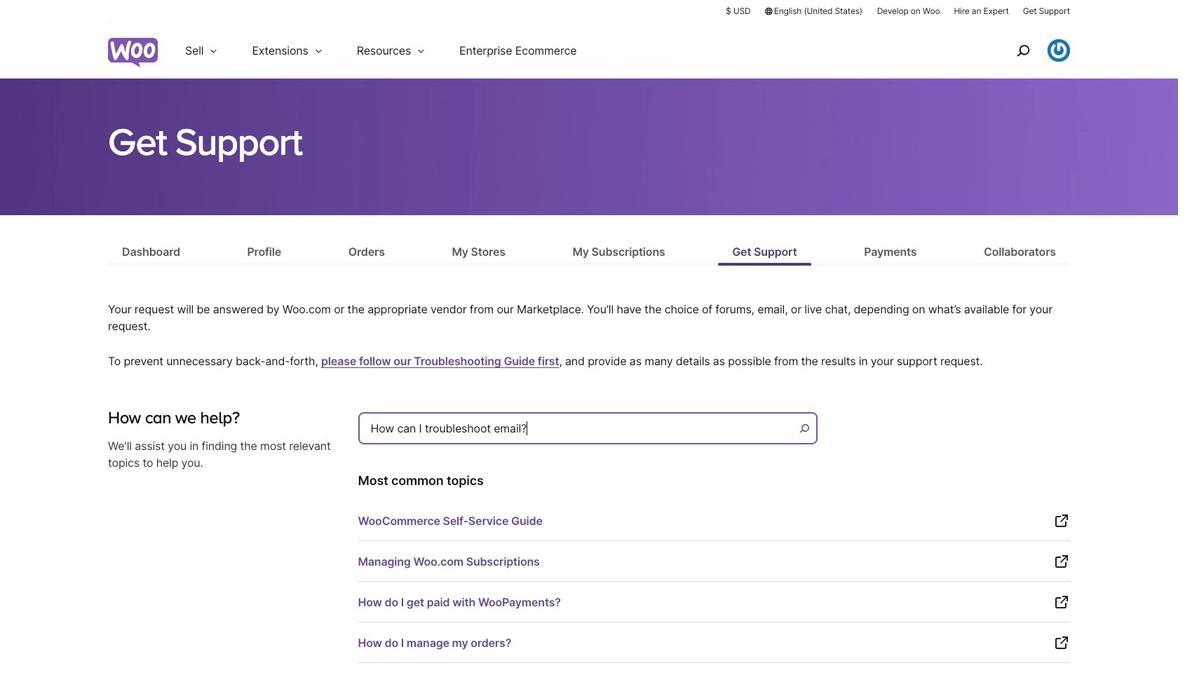 Task type: describe. For each thing, give the bounding box(es) containing it.
service navigation menu element
[[987, 28, 1070, 73]]

Describe your issue text field
[[358, 412, 818, 445]]

search image
[[1012, 39, 1035, 62]]

open account menu image
[[1048, 39, 1070, 62]]



Task type: locate. For each thing, give the bounding box(es) containing it.
None search field
[[358, 409, 821, 453]]



